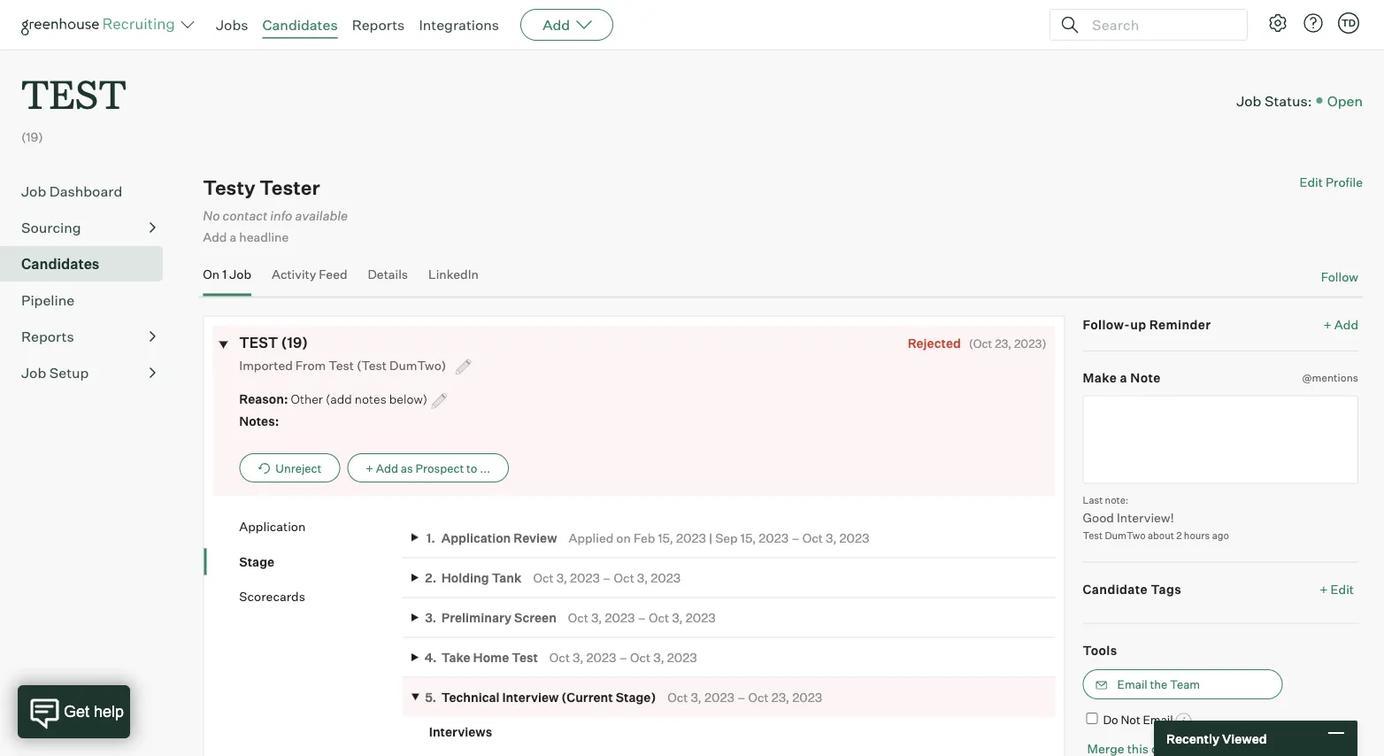 Task type: locate. For each thing, give the bounding box(es) containing it.
technical
[[442, 689, 500, 705]]

last
[[1083, 494, 1103, 506]]

0 vertical spatial +
[[1324, 316, 1332, 332]]

on 1 job link
[[203, 266, 252, 292]]

on
[[616, 530, 631, 545]]

2023
[[676, 530, 706, 545], [759, 530, 789, 545], [840, 530, 870, 545], [570, 570, 600, 585], [651, 570, 681, 585], [605, 610, 635, 625], [686, 610, 716, 625], [587, 649, 617, 665], [667, 649, 697, 665], [705, 689, 735, 705], [793, 689, 823, 705]]

1 vertical spatial reports
[[21, 328, 74, 345]]

(oct
[[969, 336, 993, 350]]

1 15, from the left
[[658, 530, 674, 545]]

setup
[[49, 364, 89, 382]]

0 vertical spatial a
[[230, 229, 237, 245]]

0 horizontal spatial application
[[239, 519, 306, 534]]

imported
[[239, 357, 293, 373]]

reports link left integrations
[[352, 16, 405, 34]]

available
[[295, 207, 348, 223]]

email right not
[[1143, 713, 1174, 727]]

0 vertical spatial edit
[[1300, 175, 1323, 190]]

add button
[[521, 9, 614, 41]]

preliminary
[[442, 610, 512, 625]]

dashboard
[[49, 183, 122, 200]]

job setup
[[21, 364, 89, 382]]

3. preliminary screen oct 3, 2023 – oct 3, 2023
[[425, 610, 716, 625]]

feb
[[634, 530, 655, 545]]

candidates link down the sourcing link at top left
[[21, 253, 156, 275]]

2 horizontal spatial test
[[1083, 529, 1103, 541]]

0 vertical spatial 23,
[[995, 336, 1012, 350]]

a down "contact"
[[230, 229, 237, 245]]

testy tester no contact info available add a headline
[[203, 175, 348, 245]]

+ inside + add as prospect to ... button
[[366, 461, 373, 475]]

td button
[[1339, 12, 1360, 34]]

application
[[239, 519, 306, 534], [442, 530, 511, 545]]

test right home
[[512, 649, 538, 665]]

0 vertical spatial reports
[[352, 16, 405, 34]]

1 horizontal spatial 23,
[[995, 336, 1012, 350]]

1 horizontal spatial 15,
[[741, 530, 756, 545]]

review
[[514, 530, 557, 545]]

1. application review applied on  feb 15, 2023 | sep 15, 2023 – oct 3, 2023
[[426, 530, 870, 545]]

+ inside + edit link
[[1320, 581, 1328, 597]]

prospect
[[416, 461, 464, 475]]

0 horizontal spatial 15,
[[658, 530, 674, 545]]

0 vertical spatial test
[[21, 67, 126, 120]]

job for job status:
[[1237, 91, 1262, 109]]

test down "good"
[[1083, 529, 1103, 541]]

1 vertical spatial (19)
[[281, 334, 308, 351]]

email
[[1118, 677, 1148, 691], [1143, 713, 1174, 727]]

edit
[[1300, 175, 1323, 190], [1331, 581, 1355, 597]]

add
[[543, 16, 570, 34], [203, 229, 227, 245], [1335, 316, 1359, 332], [376, 461, 398, 475]]

0 vertical spatial email
[[1118, 677, 1148, 691]]

test left (test
[[329, 357, 354, 373]]

@mentions
[[1303, 371, 1359, 384]]

+ for + add as prospect to ...
[[366, 461, 373, 475]]

activity
[[272, 266, 316, 282]]

stage)
[[616, 689, 656, 705]]

reports down pipeline
[[21, 328, 74, 345]]

0 horizontal spatial edit
[[1300, 175, 1323, 190]]

jobs
[[216, 16, 248, 34]]

1 horizontal spatial test
[[239, 334, 278, 351]]

activity feed
[[272, 266, 348, 282]]

4. take home test oct 3, 2023 – oct 3, 2023
[[425, 649, 697, 665]]

note
[[1131, 370, 1161, 385]]

application up stage
[[239, 519, 306, 534]]

+ inside + add link
[[1324, 316, 1332, 332]]

+ edit
[[1320, 581, 1355, 597]]

status:
[[1265, 91, 1313, 109]]

0 vertical spatial reports link
[[352, 16, 405, 34]]

15, right feb
[[658, 530, 674, 545]]

1 horizontal spatial a
[[1120, 370, 1128, 385]]

0 horizontal spatial a
[[230, 229, 237, 245]]

configure image
[[1268, 12, 1289, 34]]

candidates inside candidates link
[[21, 255, 100, 273]]

(19) down test link
[[21, 129, 43, 145]]

2. holding tank oct 3, 2023 – oct 3, 2023
[[425, 570, 681, 585]]

1 vertical spatial edit
[[1331, 581, 1355, 597]]

candidates right jobs link
[[263, 16, 338, 34]]

follow
[[1321, 269, 1359, 284]]

0 vertical spatial candidates link
[[263, 16, 338, 34]]

home
[[473, 649, 509, 665]]

the
[[1150, 677, 1168, 691]]

2 15, from the left
[[741, 530, 756, 545]]

@mentions link
[[1303, 369, 1359, 386]]

None text field
[[1083, 395, 1359, 484]]

interviews
[[429, 724, 492, 740]]

dumtwo
[[1105, 529, 1146, 541]]

1 vertical spatial candidates link
[[21, 253, 156, 275]]

...
[[480, 461, 491, 475]]

profile
[[1326, 175, 1363, 190]]

0 horizontal spatial 23,
[[772, 689, 790, 705]]

td
[[1342, 17, 1356, 29]]

candidates down sourcing
[[21, 255, 100, 273]]

add inside button
[[376, 461, 398, 475]]

0 vertical spatial (19)
[[21, 129, 43, 145]]

application up holding
[[442, 530, 511, 545]]

tester
[[260, 175, 320, 200]]

1 vertical spatial test
[[1083, 529, 1103, 541]]

reports left integrations
[[352, 16, 405, 34]]

headline
[[239, 229, 289, 245]]

job left status:
[[1237, 91, 1262, 109]]

job dashboard
[[21, 183, 122, 200]]

a
[[230, 229, 237, 245], [1120, 370, 1128, 385]]

edit inside + edit link
[[1331, 581, 1355, 597]]

candidate tags
[[1083, 581, 1182, 597]]

1 horizontal spatial candidates
[[263, 16, 338, 34]]

2 vertical spatial +
[[1320, 581, 1328, 597]]

0 horizontal spatial reports link
[[21, 326, 156, 347]]

reports link up "job setup" link
[[21, 326, 156, 347]]

candidates link right jobs link
[[263, 16, 338, 34]]

1 horizontal spatial test
[[512, 649, 538, 665]]

1 vertical spatial a
[[1120, 370, 1128, 385]]

2 vertical spatial test
[[512, 649, 538, 665]]

candidates link
[[263, 16, 338, 34], [21, 253, 156, 275]]

rejected
[[908, 335, 961, 350]]

1 vertical spatial email
[[1143, 713, 1174, 727]]

test down greenhouse recruiting image
[[21, 67, 126, 120]]

(19) up from
[[281, 334, 308, 351]]

5. technical interview (current stage)
[[425, 689, 656, 705]]

1 horizontal spatial edit
[[1331, 581, 1355, 597]]

2
[[1177, 529, 1182, 541]]

scorecards link
[[239, 588, 403, 605]]

viewed
[[1223, 731, 1267, 746]]

job for job dashboard
[[21, 183, 46, 200]]

+ for + edit
[[1320, 581, 1328, 597]]

(19)
[[21, 129, 43, 145], [281, 334, 308, 351]]

Search text field
[[1088, 12, 1231, 38]]

(current
[[562, 689, 613, 705]]

job up sourcing
[[21, 183, 46, 200]]

1 horizontal spatial application
[[442, 530, 511, 545]]

0 horizontal spatial test
[[21, 67, 126, 120]]

candidates
[[263, 16, 338, 34], [21, 255, 100, 273]]

tools
[[1083, 642, 1118, 658]]

test for test
[[21, 67, 126, 120]]

0 horizontal spatial candidates link
[[21, 253, 156, 275]]

1 vertical spatial +
[[366, 461, 373, 475]]

1 horizontal spatial reports link
[[352, 16, 405, 34]]

stage link
[[239, 553, 403, 570]]

note:
[[1105, 494, 1129, 506]]

testy
[[203, 175, 255, 200]]

job
[[1237, 91, 1262, 109], [21, 183, 46, 200], [230, 266, 252, 282], [21, 364, 46, 382]]

15, right the sep
[[741, 530, 756, 545]]

jobs link
[[216, 16, 248, 34]]

details
[[368, 266, 408, 282]]

td button
[[1335, 9, 1363, 37]]

0 horizontal spatial candidates
[[21, 255, 100, 273]]

application link
[[239, 518, 403, 535]]

reminder
[[1150, 316, 1212, 332]]

test
[[329, 357, 354, 373], [1083, 529, 1103, 541], [512, 649, 538, 665]]

pipeline link
[[21, 290, 156, 311]]

1 horizontal spatial reports
[[352, 16, 405, 34]]

email left the
[[1118, 677, 1148, 691]]

3,
[[826, 530, 837, 545], [557, 570, 568, 585], [637, 570, 648, 585], [591, 610, 602, 625], [672, 610, 683, 625], [573, 649, 584, 665], [654, 649, 665, 665], [691, 689, 702, 705]]

job left setup
[[21, 364, 46, 382]]

1 vertical spatial candidates
[[21, 255, 100, 273]]

a inside testy tester no contact info available add a headline
[[230, 229, 237, 245]]

applied
[[569, 530, 614, 545]]

a left note on the right of the page
[[1120, 370, 1128, 385]]

0 vertical spatial test
[[329, 357, 354, 373]]

1 vertical spatial test
[[239, 334, 278, 351]]

test up the imported
[[239, 334, 278, 351]]



Task type: vqa. For each thing, say whether or not it's contained in the screenshot.
the Filter in Change Filter button
no



Task type: describe. For each thing, give the bounding box(es) containing it.
job status:
[[1237, 91, 1313, 109]]

up
[[1131, 316, 1147, 332]]

sourcing
[[21, 219, 81, 237]]

Do Not Email checkbox
[[1087, 713, 1098, 724]]

notes
[[355, 391, 387, 407]]

5.
[[425, 689, 437, 705]]

1 vertical spatial 23,
[[772, 689, 790, 705]]

sourcing link
[[21, 217, 156, 238]]

make
[[1083, 370, 1117, 385]]

edit profile link
[[1300, 175, 1363, 190]]

on
[[203, 266, 220, 282]]

integrations link
[[419, 16, 499, 34]]

+ add link
[[1324, 315, 1359, 333]]

add inside testy tester no contact info available add a headline
[[203, 229, 227, 245]]

(test
[[357, 357, 387, 373]]

contact
[[223, 207, 268, 223]]

reason:
[[239, 391, 288, 407]]

do not email
[[1103, 713, 1174, 727]]

reason: other (add notes below)
[[239, 391, 428, 407]]

sep
[[715, 530, 738, 545]]

0 vertical spatial candidates
[[263, 16, 338, 34]]

make a note
[[1083, 370, 1161, 385]]

last note: good interview! test dumtwo               about 2 hours               ago
[[1083, 494, 1230, 541]]

hours
[[1184, 529, 1210, 541]]

unreject
[[276, 461, 322, 475]]

job for job setup
[[21, 364, 46, 382]]

notes:
[[239, 413, 279, 429]]

interview
[[502, 689, 559, 705]]

dumtwo)
[[390, 357, 446, 373]]

do
[[1103, 713, 1119, 727]]

follow link
[[1321, 268, 1359, 285]]

holding
[[442, 570, 489, 585]]

1 vertical spatial reports link
[[21, 326, 156, 347]]

|
[[709, 530, 713, 545]]

activity feed link
[[272, 266, 348, 292]]

about
[[1148, 529, 1175, 541]]

test (19)
[[239, 334, 308, 351]]

from
[[296, 357, 326, 373]]

pipeline
[[21, 291, 75, 309]]

follow-up reminder
[[1083, 316, 1212, 332]]

open
[[1328, 91, 1363, 109]]

recently viewed
[[1167, 731, 1267, 746]]

+ add
[[1324, 316, 1359, 332]]

integrations
[[419, 16, 499, 34]]

take
[[442, 649, 471, 665]]

details link
[[368, 266, 408, 292]]

screen
[[514, 610, 557, 625]]

rejected (oct 23, 2023)
[[908, 335, 1047, 350]]

recently
[[1167, 731, 1220, 746]]

follow-
[[1083, 316, 1131, 332]]

interview!
[[1117, 509, 1175, 525]]

+ add as prospect to ... button
[[347, 453, 509, 482]]

on 1 job
[[203, 266, 252, 282]]

+ add as prospect to ...
[[366, 461, 491, 475]]

scorecards
[[239, 589, 305, 604]]

1 horizontal spatial (19)
[[281, 334, 308, 351]]

job dashboard link
[[21, 181, 156, 202]]

1.
[[426, 530, 435, 545]]

tags
[[1151, 581, 1182, 597]]

candidate
[[1083, 581, 1148, 597]]

0 horizontal spatial test
[[329, 357, 354, 373]]

1
[[222, 266, 227, 282]]

email inside button
[[1118, 677, 1148, 691]]

23, inside rejected (oct 23, 2023)
[[995, 336, 1012, 350]]

test inside the last note: good interview! test dumtwo               about 2 hours               ago
[[1083, 529, 1103, 541]]

below)
[[389, 391, 428, 407]]

unreject button
[[239, 453, 340, 482]]

1 horizontal spatial candidates link
[[263, 16, 338, 34]]

imported from test (test dumtwo)
[[239, 357, 449, 373]]

feed
[[319, 266, 348, 282]]

job right 1
[[230, 266, 252, 282]]

4.
[[425, 649, 437, 665]]

linkedin
[[428, 266, 479, 282]]

0 horizontal spatial reports
[[21, 328, 74, 345]]

test for test (19)
[[239, 334, 278, 351]]

greenhouse recruiting image
[[21, 14, 181, 35]]

ago
[[1213, 529, 1230, 541]]

add inside popup button
[[543, 16, 570, 34]]

0 horizontal spatial (19)
[[21, 129, 43, 145]]

team
[[1170, 677, 1201, 691]]

oct 3, 2023 – oct 23, 2023
[[668, 689, 823, 705]]

+ for + add
[[1324, 316, 1332, 332]]

email the team
[[1118, 677, 1201, 691]]

3.
[[425, 610, 437, 625]]

linkedin link
[[428, 266, 479, 292]]



